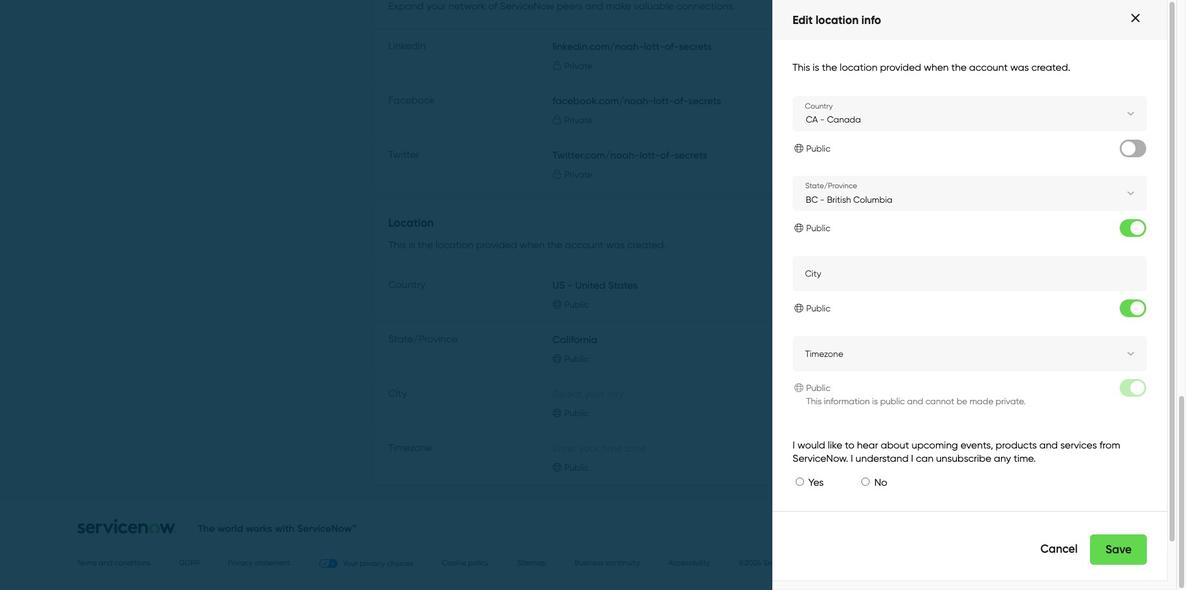 Task type: locate. For each thing, give the bounding box(es) containing it.
servicenow.
[[763, 558, 805, 567]]

the world works with servicenow™
[[198, 522, 357, 534]]

rights
[[817, 558, 836, 567]]

2024
[[745, 558, 762, 567]]

all
[[807, 558, 815, 567]]

©️
[[739, 558, 745, 567]]

reserved.
[[838, 558, 869, 567]]



Task type: describe. For each thing, give the bounding box(es) containing it.
with
[[275, 522, 295, 534]]

world
[[217, 522, 243, 534]]

servicenow™
[[297, 522, 357, 534]]

the
[[198, 522, 215, 534]]

works
[[246, 522, 272, 534]]

©️ 2024 servicenow. all rights reserved.
[[739, 558, 869, 567]]



Task type: vqa. For each thing, say whether or not it's contained in the screenshot.
works
yes



